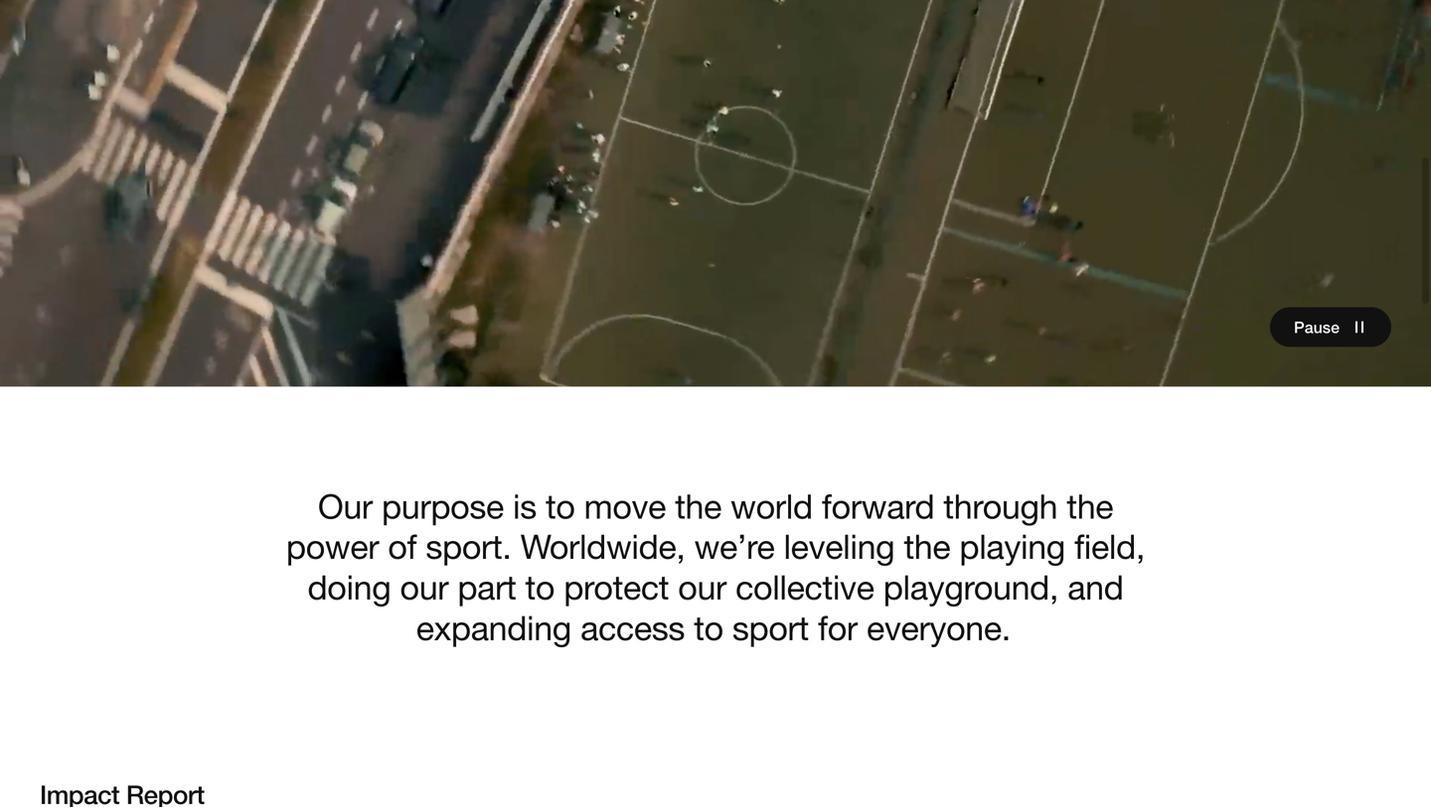 Task type: vqa. For each thing, say whether or not it's contained in the screenshot.
FOR
yes



Task type: locate. For each thing, give the bounding box(es) containing it.
the up playground,
[[904, 527, 950, 567]]

to left sport
[[694, 608, 723, 648]]

our down we're
[[678, 568, 726, 607]]

collective
[[736, 568, 874, 607]]

to
[[546, 487, 575, 526], [525, 568, 555, 607], [694, 608, 723, 648]]

protect
[[564, 568, 669, 607]]

to right the is
[[546, 487, 575, 526]]

power
[[286, 527, 379, 567]]

leveling
[[784, 527, 895, 567]]

doing
[[308, 568, 391, 607]]

2 horizontal spatial the
[[1067, 487, 1113, 526]]

0 vertical spatial to
[[546, 487, 575, 526]]

0 horizontal spatial the
[[675, 487, 722, 526]]

our
[[400, 568, 448, 607], [678, 568, 726, 607]]

0 horizontal spatial our
[[400, 568, 448, 607]]

the up we're
[[675, 487, 722, 526]]

playing
[[959, 527, 1065, 567]]

to right part
[[525, 568, 555, 607]]

for
[[818, 608, 858, 648]]

the up the field,
[[1067, 487, 1113, 526]]

world
[[731, 487, 813, 526]]

2 vertical spatial to
[[694, 608, 723, 648]]

and
[[1068, 568, 1124, 607]]

forward
[[822, 487, 934, 526]]

our
[[318, 487, 373, 526]]

the
[[675, 487, 722, 526], [1067, 487, 1113, 526], [904, 527, 950, 567]]

pause
[[1294, 318, 1340, 337]]

1 horizontal spatial our
[[678, 568, 726, 607]]

our down the of
[[400, 568, 448, 607]]

sport.
[[426, 527, 511, 567]]

sport
[[732, 608, 809, 648]]

through
[[944, 487, 1058, 526]]

field,
[[1074, 527, 1145, 567]]

expanding
[[416, 608, 571, 648]]



Task type: describe. For each thing, give the bounding box(es) containing it.
1 horizontal spatial the
[[904, 527, 950, 567]]

pause button
[[1270, 307, 1391, 347]]

2 our from the left
[[678, 568, 726, 607]]

our purpose is to move the world forward through the power of sport. worldwide, we're leveling the playing field, doing our part to protect our collective playground, and expanding access to sport for everyone.
[[286, 487, 1145, 648]]

part
[[458, 568, 516, 607]]

move
[[584, 487, 666, 526]]

purpose
[[382, 487, 504, 526]]

1 vertical spatial to
[[525, 568, 555, 607]]

1 our from the left
[[400, 568, 448, 607]]

of
[[388, 527, 417, 567]]

playground,
[[883, 568, 1059, 607]]

we're
[[694, 527, 775, 567]]

is
[[513, 487, 537, 526]]

everyone.
[[867, 608, 1011, 648]]

worldwide,
[[520, 527, 685, 567]]

access
[[580, 608, 685, 648]]



